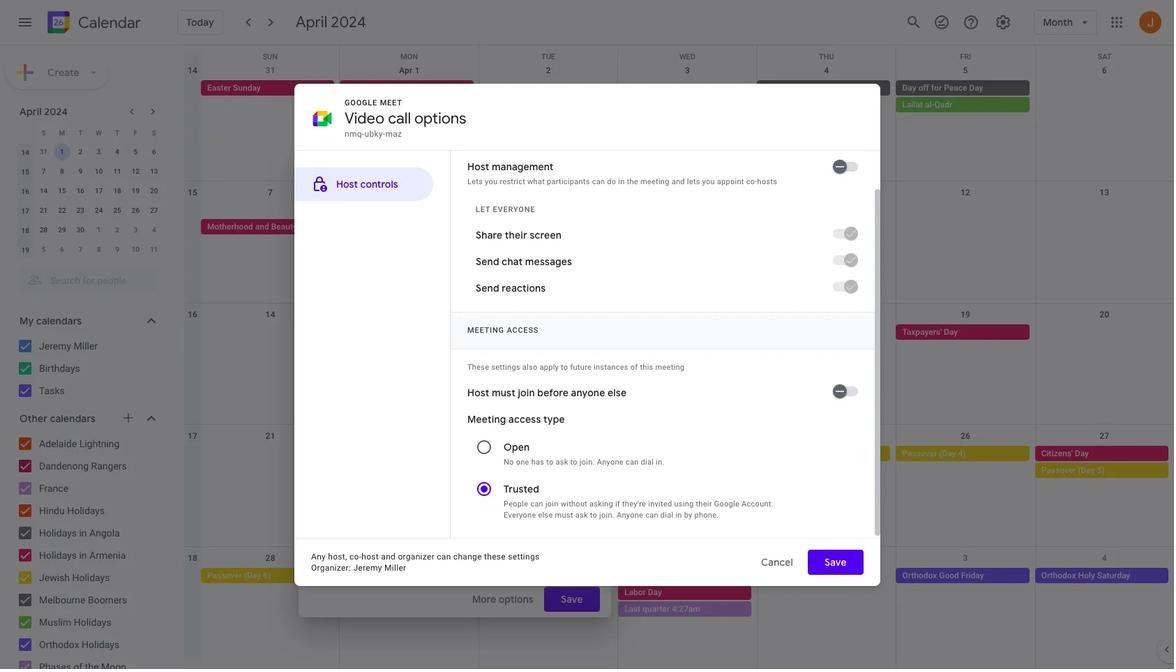 Task type: vqa. For each thing, say whether or not it's contained in the screenshot.
Last associated with Easter Monday Last quarter 8:15pm
yes



Task type: locate. For each thing, give the bounding box(es) containing it.
off
[[918, 83, 929, 93]]

1 vertical spatial 29
[[404, 553, 414, 563]]

armenian cinema day
[[485, 327, 568, 337]]

0 vertical spatial 21
[[40, 207, 48, 214]]

28 left 29 element
[[40, 226, 48, 234]]

0 vertical spatial 20
[[150, 187, 158, 195]]

1 vertical spatial 20
[[1100, 309, 1110, 319]]

11 element
[[109, 163, 126, 180]]

7 down march 31 element
[[42, 167, 46, 175]]

10 element
[[90, 163, 107, 180]]

orthodox left the "holy" at bottom
[[1041, 571, 1076, 581]]

7 inside 'grid'
[[268, 188, 273, 197]]

row group containing 31
[[16, 142, 163, 260]]

orthodox inside button
[[1041, 571, 1076, 581]]

31 down sun
[[265, 66, 275, 75]]

15 inside 'grid'
[[188, 188, 198, 197]]

1
[[415, 66, 420, 75], [60, 148, 64, 156], [97, 226, 101, 234]]

passover inside passover (day 1) full moon 4:49pm
[[485, 449, 520, 459]]

labor
[[624, 588, 646, 597]]

6 inside 'grid'
[[1102, 66, 1107, 75]]

0 vertical spatial quarter
[[365, 100, 392, 110]]

(day
[[522, 449, 539, 459], [939, 449, 956, 459], [661, 466, 678, 475], [1078, 466, 1095, 475], [244, 571, 261, 581], [383, 571, 400, 581]]

20
[[150, 187, 158, 195], [1100, 309, 1110, 319]]

dandenong
[[39, 460, 89, 472]]

(day left 7)
[[383, 571, 400, 581]]

last inside easter monday last quarter 8:15pm
[[346, 100, 362, 110]]

dandenong rangers
[[39, 460, 127, 472]]

Add title and time text field
[[346, 193, 600, 214]]

0 vertical spatial 7
[[42, 167, 46, 175]]

grid
[[184, 45, 1174, 669]]

1)
[[541, 449, 549, 459]]

15 for 31
[[188, 188, 198, 197]]

5 down f
[[134, 148, 138, 156]]

1 horizontal spatial 12
[[961, 188, 971, 197]]

23
[[76, 207, 84, 214]]

7 up motherhood and beauty day button
[[268, 188, 273, 197]]

(day inside passover (day 4) button
[[939, 449, 956, 459]]

gudi padwa button
[[479, 236, 612, 251]]

calendars inside other calendars dropdown button
[[50, 412, 96, 425]]

6 up 13 element
[[152, 148, 156, 156]]

20 element
[[146, 183, 162, 200]]

row group inside april 2024 grid
[[16, 142, 163, 260]]

today button
[[177, 10, 223, 35]]

10 left '11' element
[[95, 167, 103, 175]]

t right 'm'
[[78, 129, 83, 136]]

row containing 28
[[16, 220, 163, 240]]

holidays down muslim holidays at the bottom left
[[82, 639, 119, 650]]

4 up 'orthodox holy saturday' button
[[1102, 553, 1107, 563]]

quarter down monday
[[365, 100, 392, 110]]

11 right may 10 element
[[150, 246, 158, 253]]

22 element
[[54, 202, 70, 219]]

3 9:30am from the top
[[495, 482, 523, 492]]

may 4 element
[[146, 222, 162, 239]]

sunday
[[233, 83, 261, 93]]

calendars up the jeremy
[[36, 315, 82, 327]]

motherhood and beauty day button
[[201, 219, 334, 234]]

meet.google.com/nmq-ubky-maz up to 100 guest connections
[[346, 428, 470, 450]]

genocide
[[624, 449, 660, 459]]

1 vertical spatial 12
[[961, 188, 971, 197]]

1 vertical spatial last
[[624, 604, 640, 614]]

doctor appointment cell for chaitra sukhladi
[[340, 202, 479, 286]]

doctor appointment cell for armenian cinema day
[[340, 324, 479, 358]]

last left 8:15pm
[[346, 100, 362, 110]]

passover left 6)
[[207, 571, 242, 581]]

passover up moon
[[485, 449, 520, 459]]

passover (day 6) button
[[201, 568, 334, 583]]

last down labor
[[624, 604, 640, 614]]

1 horizontal spatial 20
[[1100, 309, 1110, 319]]

easter inside easter monday last quarter 8:15pm
[[346, 83, 370, 93]]

0 vertical spatial 8
[[60, 167, 64, 175]]

28 up passover (day 6) button
[[265, 553, 275, 563]]

0 horizontal spatial peace
[[763, 83, 786, 93]]

quarter inside easter monday last quarter 8:15pm
[[365, 100, 392, 110]]

ugadi
[[485, 255, 507, 265]]

1 horizontal spatial 8
[[97, 246, 101, 253]]

1 vertical spatial 28
[[265, 553, 275, 563]]

2 horizontal spatial 1
[[415, 66, 420, 75]]

armenian
[[485, 327, 522, 337]]

0 horizontal spatial 31
[[40, 148, 48, 156]]

1 cell
[[53, 142, 71, 162]]

doctor appointment cell
[[340, 202, 479, 286], [340, 324, 479, 358], [340, 446, 479, 496], [757, 446, 896, 496]]

angola
[[89, 527, 120, 539]]

peace day
[[763, 83, 803, 93]]

(day left 4)
[[939, 449, 956, 459]]

5 left may 6 "element"
[[42, 246, 46, 253]]

0 horizontal spatial 26
[[132, 207, 140, 214]]

last quarter 4:27am button
[[618, 602, 752, 617]]

cinema
[[524, 327, 552, 337]]

cell containing passover (day 1)
[[479, 446, 618, 496]]

26 inside april 2024 grid
[[132, 207, 140, 214]]

7)
[[402, 571, 410, 581]]

19
[[132, 187, 140, 195], [21, 246, 29, 254], [961, 309, 971, 319]]

(day inside passover (day 6) button
[[244, 571, 261, 581]]

4
[[824, 66, 829, 75], [115, 148, 119, 156], [152, 226, 156, 234], [1102, 553, 1107, 563]]

good
[[939, 571, 959, 581]]

0 horizontal spatial 19
[[21, 246, 29, 254]]

row containing 18
[[184, 547, 1174, 669]]

1 horizontal spatial easter
[[346, 83, 370, 93]]

holidays for muslim
[[74, 617, 111, 628]]

appointment
[[564, 83, 612, 93], [831, 100, 878, 110], [414, 117, 461, 126], [831, 222, 878, 231], [414, 238, 461, 248], [831, 327, 878, 337], [414, 344, 461, 353], [564, 344, 612, 353], [414, 466, 461, 475], [831, 466, 878, 475], [564, 482, 612, 492], [564, 571, 612, 581], [831, 571, 878, 581], [414, 588, 461, 597]]

1 horizontal spatial 13
[[1100, 188, 1110, 197]]

0 horizontal spatial 6
[[60, 246, 64, 253]]

row containing 31
[[16, 142, 163, 162]]

holidays for hindu
[[67, 505, 105, 516]]

(day inside passover (day 1) full moon 4:49pm
[[522, 449, 539, 459]]

1 vertical spatial calendars
[[50, 412, 96, 425]]

26 up passover (day 4) button
[[961, 431, 971, 441]]

easter inside button
[[207, 83, 231, 93]]

1 horizontal spatial quarter
[[643, 604, 670, 614]]

last for easter monday last quarter 8:15pm
[[346, 100, 362, 110]]

27 element
[[146, 202, 162, 219]]

27
[[150, 207, 158, 214], [1100, 431, 1110, 441]]

may 8 element
[[90, 241, 107, 258]]

12 inside april 2024 grid
[[132, 167, 140, 175]]

orthodox for orthodox holidays
[[39, 639, 79, 650]]

in
[[79, 527, 87, 539], [79, 550, 87, 561]]

0 vertical spatial 12
[[132, 167, 140, 175]]

11 right 10 'element'
[[113, 167, 121, 175]]

labor day last quarter 4:27am
[[624, 588, 700, 614]]

passover
[[485, 449, 520, 459], [902, 449, 937, 459], [624, 466, 659, 475], [1041, 466, 1076, 475], [207, 571, 242, 581], [346, 571, 381, 581]]

0 horizontal spatial 10
[[95, 167, 103, 175]]

march 31 element
[[35, 144, 52, 160]]

11
[[113, 167, 121, 175], [150, 246, 158, 253]]

2 in from the top
[[79, 550, 87, 561]]

(day left 2)
[[661, 466, 678, 475]]

1 right apr
[[415, 66, 420, 75]]

apr
[[399, 66, 413, 75]]

9 up chaitra sukhladi button
[[546, 188, 551, 197]]

24 element
[[90, 202, 107, 219]]

quarter inside labor day last quarter 4:27am
[[643, 604, 670, 614]]

0 horizontal spatial 11
[[113, 167, 121, 175]]

3 inside 'element'
[[134, 226, 138, 234]]

0 horizontal spatial 29
[[58, 226, 66, 234]]

holidays up the melbourne boomers
[[72, 572, 110, 583]]

16 element
[[72, 183, 89, 200]]

lailat al-qadr button
[[896, 97, 1030, 112]]

9 left may 10 element
[[115, 246, 119, 253]]

may 11 element
[[146, 241, 162, 258]]

0 vertical spatial calendars
[[36, 315, 82, 327]]

0 vertical spatial 13
[[150, 167, 158, 175]]

0 horizontal spatial 2024
[[44, 105, 68, 118]]

0 vertical spatial 28
[[40, 226, 48, 234]]

passover left 4)
[[902, 449, 937, 459]]

1 vertical spatial 1
[[60, 148, 64, 156]]

(day left the 1)
[[522, 449, 539, 459]]

(day inside citizens' day passover (day 5)
[[1078, 466, 1095, 475]]

cell containing labor day
[[618, 568, 757, 618]]

1 horizontal spatial peace
[[944, 83, 967, 93]]

1 right march 31 element
[[60, 148, 64, 156]]

28
[[40, 226, 48, 234], [265, 553, 275, 563]]

11 for '11' element
[[113, 167, 121, 175]]

None search field
[[0, 262, 173, 293]]

orthodox left "good"
[[902, 571, 937, 581]]

1 horizontal spatial april 2024
[[296, 13, 366, 32]]

1 horizontal spatial 21
[[265, 431, 275, 441]]

row group
[[16, 142, 163, 260]]

day inside 'peace day' button
[[789, 83, 803, 93]]

passover left 7)
[[346, 571, 381, 581]]

1 vertical spatial in
[[79, 550, 87, 561]]

11 for may 11 element
[[150, 246, 158, 253]]

0 horizontal spatial 21
[[40, 207, 48, 214]]

motherhood and beauty day
[[207, 222, 313, 231]]

2 easter from the left
[[346, 83, 370, 93]]

19 left the 20 element
[[132, 187, 140, 195]]

2 horizontal spatial 19
[[961, 309, 971, 319]]

passover inside genocide remembrance day passover (day 2)
[[624, 466, 659, 475]]

29 up passover (day 7) button
[[404, 553, 414, 563]]

21 inside april 2024 grid
[[40, 207, 48, 214]]

calendars
[[36, 315, 82, 327], [50, 412, 96, 425]]

6 down sat
[[1102, 66, 1107, 75]]

orthodox for orthodox holy saturday
[[1041, 571, 1076, 581]]

0 vertical spatial last
[[346, 100, 362, 110]]

2 horizontal spatial 9
[[546, 188, 551, 197]]

26 right 25
[[132, 207, 140, 214]]

armenian cinema day button
[[479, 324, 612, 339]]

(day inside passover (day 7) button
[[383, 571, 400, 581]]

(day inside genocide remembrance day passover (day 2)
[[661, 466, 678, 475]]

holidays down the melbourne boomers
[[74, 617, 111, 628]]

1 vertical spatial 5
[[134, 148, 138, 156]]

28 inside 'grid'
[[265, 553, 275, 563]]

t
[[78, 129, 83, 136], [115, 129, 119, 136]]

cell containing day off for peace day
[[896, 80, 1035, 130]]

cell containing armenian cinema day
[[479, 324, 618, 358]]

9:30am
[[495, 83, 523, 93], [495, 344, 523, 353], [495, 482, 523, 492], [495, 571, 523, 581]]

1 horizontal spatial 10
[[132, 246, 140, 253]]

in down holidays in angola
[[79, 550, 87, 561]]

0 horizontal spatial orthodox
[[39, 639, 79, 650]]

3 right may 2 element
[[134, 226, 138, 234]]

1 horizontal spatial 31
[[265, 66, 275, 75]]

for
[[931, 83, 942, 93]]

peace inside button
[[763, 83, 786, 93]]

1 horizontal spatial 26
[[961, 431, 971, 441]]

2 peace from the left
[[944, 83, 967, 93]]

0 vertical spatial 27
[[150, 207, 158, 214]]

2 horizontal spatial 5
[[963, 66, 968, 75]]

(day for 7)
[[383, 571, 400, 581]]

cell containing passover (day 7)
[[340, 568, 479, 618]]

10 for 10 'element'
[[95, 167, 103, 175]]

9 left 10 'element'
[[78, 167, 82, 175]]

main drawer image
[[17, 14, 33, 31]]

calendar
[[78, 13, 141, 32]]

0 vertical spatial 19
[[132, 187, 140, 195]]

2024
[[331, 13, 366, 32], [44, 105, 68, 118]]

0 vertical spatial 9am
[[356, 117, 373, 126]]

1 vertical spatial 2024
[[44, 105, 68, 118]]

1 right "30" at the top left
[[97, 226, 101, 234]]

8 right may 7 element
[[97, 246, 101, 253]]

0 vertical spatial 31
[[265, 66, 275, 75]]

13 inside 13 element
[[150, 167, 158, 175]]

passover down genocide
[[624, 466, 659, 475]]

11 inside may 11 element
[[150, 246, 158, 253]]

1 vertical spatial 27
[[1100, 431, 1110, 441]]

22
[[58, 207, 66, 214]]

(day for 4)
[[939, 449, 956, 459]]

calendars for my calendars
[[36, 315, 82, 327]]

1 vertical spatial 6
[[152, 148, 156, 156]]

29 inside 'grid'
[[404, 553, 414, 563]]

my calendars list
[[3, 335, 173, 402]]

1 horizontal spatial 19
[[132, 187, 140, 195]]

29 inside april 2024 grid
[[58, 226, 66, 234]]

0 horizontal spatial 13
[[150, 167, 158, 175]]

5 down fri
[[963, 66, 968, 75]]

calendars for other calendars
[[50, 412, 96, 425]]

1 peace from the left
[[763, 83, 786, 93]]

0 horizontal spatial april
[[20, 105, 42, 118]]

day inside taxpayers' day button
[[944, 327, 958, 337]]

8
[[60, 167, 64, 175], [97, 246, 101, 253]]

t right w
[[115, 129, 119, 136]]

easter left sunday
[[207, 83, 231, 93]]

1 horizontal spatial 27
[[1100, 431, 1110, 441]]

17
[[95, 187, 103, 195], [21, 207, 29, 215], [683, 309, 692, 319], [188, 431, 198, 441]]

may 5 element
[[35, 241, 52, 258]]

31 left 1 cell
[[40, 148, 48, 156]]

(day left 5)
[[1078, 466, 1095, 475]]

orthodox down muslim
[[39, 639, 79, 650]]

0 horizontal spatial 5
[[42, 246, 46, 253]]

10 inside 'element'
[[95, 167, 103, 175]]

1 horizontal spatial 9
[[115, 246, 119, 253]]

1 vertical spatial 21
[[265, 431, 275, 441]]

lailat
[[902, 100, 923, 110]]

15
[[21, 168, 29, 175], [58, 187, 66, 195], [188, 188, 198, 197]]

s right f
[[152, 129, 156, 136]]

1 vertical spatial april
[[20, 105, 42, 118]]

may 2 element
[[109, 222, 126, 239]]

10 right "may 9" element
[[132, 246, 140, 253]]

easter sunday
[[207, 83, 261, 93]]

holidays up jewish
[[39, 550, 77, 561]]

cell containing citizens' day
[[1035, 446, 1174, 496]]

2 horizontal spatial 6
[[1102, 66, 1107, 75]]

1 horizontal spatial 29
[[404, 553, 414, 563]]

1 vertical spatial 26
[[961, 431, 971, 441]]

27 up citizens' day button
[[1100, 431, 1110, 441]]

holidays up holidays in angola
[[67, 505, 105, 516]]

motherhood
[[207, 222, 253, 231]]

1 horizontal spatial 28
[[265, 553, 275, 563]]

sun
[[263, 52, 278, 61]]

17 element
[[90, 183, 107, 200]]

0 horizontal spatial 20
[[150, 187, 158, 195]]

google
[[401, 404, 434, 416]]

day off for peace day button
[[896, 80, 1030, 96]]

12 inside 'grid'
[[961, 188, 971, 197]]

8 down 1 cell
[[60, 167, 64, 175]]

taxpayers' day
[[902, 327, 958, 337]]

s left 'm'
[[42, 129, 46, 136]]

0 vertical spatial 29
[[58, 226, 66, 234]]

0 vertical spatial april
[[296, 13, 328, 32]]

27 right the 26 element
[[150, 207, 158, 214]]

2 t from the left
[[115, 129, 119, 136]]

14 inside 14 "element"
[[40, 187, 48, 195]]

mon
[[401, 52, 418, 61]]

ugadi button
[[479, 252, 612, 268]]

(day for 1)
[[522, 449, 539, 459]]

2 horizontal spatial 15
[[188, 188, 198, 197]]

easter left monday
[[346, 83, 370, 93]]

m
[[59, 129, 65, 136]]

0 vertical spatial 1
[[415, 66, 420, 75]]

19 inside 'grid'
[[961, 309, 971, 319]]

0 vertical spatial 6
[[1102, 66, 1107, 75]]

may 6 element
[[54, 241, 70, 258]]

24
[[95, 207, 103, 214]]

19 up taxpayers' day button
[[961, 309, 971, 319]]

quarter for day
[[643, 604, 670, 614]]

0 vertical spatial 26
[[132, 207, 140, 214]]

0 horizontal spatial 15
[[21, 168, 29, 175]]

sat
[[1098, 52, 1112, 61]]

0 horizontal spatial 28
[[40, 226, 48, 234]]

2 vertical spatial 7
[[78, 246, 82, 253]]

26 inside 'grid'
[[961, 431, 971, 441]]

6 left may 7 element
[[60, 246, 64, 253]]

other calendars
[[20, 412, 96, 425]]

orthodox inside button
[[902, 571, 937, 581]]

27 inside 'row group'
[[150, 207, 158, 214]]

row
[[184, 45, 1174, 66], [184, 59, 1174, 181], [16, 123, 163, 142], [16, 142, 163, 162], [16, 162, 163, 181], [184, 181, 1174, 303], [16, 181, 163, 201], [16, 201, 163, 220], [16, 220, 163, 240], [16, 240, 163, 260], [184, 303, 1174, 425], [184, 425, 1174, 547], [184, 547, 1174, 669]]

adelaide lightning
[[39, 438, 120, 449]]

1 in from the top
[[79, 527, 87, 539]]

meet.google.com/nmq-
[[346, 428, 434, 438]]

fri
[[960, 52, 971, 61]]

1 vertical spatial 11
[[150, 246, 158, 253]]

last inside labor day last quarter 4:27am
[[624, 604, 640, 614]]

s
[[42, 129, 46, 136], [152, 129, 156, 136]]

day inside citizens' day passover (day 5)
[[1075, 449, 1089, 459]]

0 horizontal spatial easter
[[207, 83, 231, 93]]

1 horizontal spatial last
[[624, 604, 640, 614]]

in left 'angola'
[[79, 527, 87, 539]]

doctor appointment button
[[757, 97, 891, 112], [757, 219, 891, 234], [340, 236, 473, 251], [757, 324, 891, 339], [340, 341, 473, 356], [340, 463, 473, 478], [757, 463, 891, 478]]

3 up 'orthodox good friday' button
[[963, 553, 968, 563]]

10 for may 10 element
[[132, 246, 140, 253]]

1 vertical spatial 10
[[132, 246, 140, 253]]

0 horizontal spatial quarter
[[365, 100, 392, 110]]

28 element
[[35, 222, 52, 239]]

easter sunday button
[[201, 80, 334, 96]]

orthodox inside other calendars list
[[39, 639, 79, 650]]

0 horizontal spatial s
[[42, 129, 46, 136]]

5 inside 'grid'
[[963, 66, 968, 75]]

2 vertical spatial 5
[[42, 246, 46, 253]]

peace day button
[[757, 80, 891, 96]]

melbourne
[[39, 594, 85, 606]]

2 vertical spatial 6
[[60, 246, 64, 253]]

0 horizontal spatial april 2024
[[20, 105, 68, 118]]

1 vertical spatial 8
[[97, 246, 101, 253]]

passover down "citizens'"
[[1041, 466, 1076, 475]]

cell
[[340, 80, 479, 130], [618, 80, 757, 130], [757, 80, 896, 130], [896, 80, 1035, 130], [1035, 80, 1174, 130], [479, 202, 618, 286], [896, 202, 1035, 286], [1035, 202, 1174, 286], [201, 324, 340, 358], [479, 324, 618, 358], [618, 324, 757, 358], [1035, 324, 1174, 358], [201, 446, 340, 496], [479, 446, 618, 496], [618, 446, 757, 496], [1035, 446, 1174, 496], [340, 568, 479, 618], [618, 568, 757, 618]]

21 inside 'grid'
[[265, 431, 275, 441]]

0 horizontal spatial t
[[78, 129, 83, 136]]

7 right may 6 "element"
[[78, 246, 82, 253]]

1 easter from the left
[[207, 83, 231, 93]]

support image
[[963, 14, 980, 31]]

1 vertical spatial quarter
[[643, 604, 670, 614]]

2 vertical spatial 1
[[97, 226, 101, 234]]

0 vertical spatial in
[[79, 527, 87, 539]]

birthdays
[[39, 363, 80, 374]]

calendars inside the my calendars dropdown button
[[36, 315, 82, 327]]

0 vertical spatial 5
[[963, 66, 968, 75]]

31 inside row
[[40, 148, 48, 156]]

calendars up 'adelaide lightning'
[[50, 412, 96, 425]]

my
[[20, 315, 34, 327]]

9am
[[356, 117, 373, 126], [773, 571, 790, 581], [356, 588, 373, 597]]

day inside armenian cinema day 'button'
[[554, 327, 568, 337]]

(day left 6)
[[244, 571, 261, 581]]

easter monday button
[[340, 80, 473, 96]]

13 element
[[146, 163, 162, 180]]

2 horizontal spatial 7
[[268, 188, 273, 197]]

29 left "30" at the top left
[[58, 226, 66, 234]]

2 horizontal spatial orthodox
[[1041, 571, 1076, 581]]

doctor appointment cell for passover (day 1)
[[340, 446, 479, 496]]

apr 1
[[399, 66, 420, 75]]

tab list
[[310, 227, 600, 253]]

0 vertical spatial 11
[[113, 167, 121, 175]]

1 9:30am from the top
[[495, 83, 523, 93]]

april 2024 grid
[[13, 123, 163, 260]]

4 9:30am from the top
[[495, 571, 523, 581]]

19 left may 5 element
[[21, 246, 29, 254]]

meet
[[436, 404, 460, 416]]

day inside genocide remembrance day passover (day 2)
[[718, 449, 732, 459]]

0 horizontal spatial 9
[[78, 167, 82, 175]]

cell containing genocide remembrance day
[[618, 446, 757, 496]]

peace
[[763, 83, 786, 93], [944, 83, 967, 93]]

0 horizontal spatial 1
[[60, 148, 64, 156]]

quarter down labor
[[643, 604, 670, 614]]



Task type: describe. For each thing, give the bounding box(es) containing it.
france
[[39, 483, 68, 494]]

easter for easter sunday
[[207, 83, 231, 93]]

to
[[358, 440, 366, 450]]

ubky-
[[434, 428, 454, 438]]

saturday
[[1097, 571, 1130, 581]]

beauty
[[271, 222, 297, 231]]

1 inside 'grid'
[[415, 66, 420, 75]]

row containing 15
[[184, 181, 1174, 303]]

26 element
[[127, 202, 144, 219]]

citizens'
[[1041, 449, 1073, 459]]

may 7 element
[[72, 241, 89, 258]]

row containing 5
[[16, 240, 163, 260]]

taxpayers'
[[902, 327, 942, 337]]

15 element
[[54, 183, 70, 200]]

tasks
[[39, 385, 65, 396]]

1 horizontal spatial 1
[[97, 226, 101, 234]]

cell containing chaitra sukhladi
[[479, 202, 618, 286]]

passover (day 7) button
[[340, 568, 473, 583]]

1 vertical spatial 9am
[[773, 571, 790, 581]]

passover (day 5) button
[[1035, 463, 1169, 478]]

passover (day 6)
[[207, 571, 271, 581]]

jeremy miller
[[39, 340, 98, 352]]

holidays for orthodox
[[82, 639, 119, 650]]

6 inside "element"
[[60, 246, 64, 253]]

hindu
[[39, 505, 65, 516]]

genocide remembrance day passover (day 2)
[[624, 449, 732, 475]]

day off for peace day lailat al-qadr
[[902, 83, 983, 110]]

orthodox holy saturday button
[[1035, 568, 1169, 583]]

17 inside 17 element
[[95, 187, 103, 195]]

holy
[[1078, 571, 1095, 581]]

row containing 16
[[184, 303, 1174, 425]]

passover (day 1) button
[[479, 446, 612, 461]]

genocide remembrance day button
[[618, 446, 752, 461]]

passover for passover (day 1) full moon 4:49pm
[[485, 449, 520, 459]]

29 element
[[54, 222, 70, 239]]

13 inside 'grid'
[[1100, 188, 1110, 197]]

orthodox holidays
[[39, 639, 119, 650]]

1 t from the left
[[78, 129, 83, 136]]

1 horizontal spatial 2024
[[331, 13, 366, 32]]

orthodox holy saturday
[[1041, 571, 1130, 581]]

chaitra sukhladi button
[[479, 219, 612, 234]]

1 vertical spatial 19
[[21, 246, 29, 254]]

21 element
[[35, 202, 52, 219]]

9:30am for easter sunday
[[495, 83, 523, 93]]

passover inside citizens' day passover (day 5)
[[1041, 466, 1076, 475]]

jeremy
[[39, 340, 71, 352]]

1 horizontal spatial 5
[[134, 148, 138, 156]]

may 3 element
[[127, 222, 144, 239]]

4:27am
[[672, 604, 700, 614]]

guest
[[384, 440, 405, 450]]

12 element
[[127, 163, 144, 180]]

9:30am for passover (day 1)
[[495, 482, 523, 492]]

citizens' day passover (day 5)
[[1041, 449, 1105, 475]]

adelaide
[[39, 438, 77, 449]]

20 inside row
[[1100, 309, 1110, 319]]

27 inside 'grid'
[[1100, 431, 1110, 441]]

in for angola
[[79, 527, 87, 539]]

w
[[96, 129, 102, 136]]

join
[[357, 404, 376, 416]]

1 s from the left
[[42, 129, 46, 136]]

2 s from the left
[[152, 129, 156, 136]]

4 up '11' element
[[115, 148, 119, 156]]

quarter for monday
[[365, 100, 392, 110]]

9:30am for passover (day 6)
[[495, 571, 523, 581]]

0 vertical spatial 9
[[78, 167, 82, 175]]

passover (day 4)
[[902, 449, 966, 459]]

30
[[76, 226, 84, 234]]

4 down thu
[[824, 66, 829, 75]]

cell containing easter monday
[[340, 80, 479, 130]]

1 horizontal spatial 6
[[152, 148, 156, 156]]

calendar element
[[45, 8, 141, 39]]

0 vertical spatial april 2024
[[296, 13, 366, 32]]

maz
[[454, 428, 470, 438]]

1 vertical spatial april 2024
[[20, 105, 68, 118]]

boomers
[[88, 594, 127, 606]]

day inside labor day last quarter 4:27am
[[648, 588, 662, 597]]

3 down w
[[97, 148, 101, 156]]

2 vertical spatial 9am
[[356, 588, 373, 597]]

28 inside 'row group'
[[40, 226, 48, 234]]

passover for passover (day 7)
[[346, 571, 381, 581]]

row containing s
[[16, 123, 163, 142]]

chaitra sukhladi gudi padwa ugadi
[[485, 222, 546, 265]]

1 horizontal spatial 15
[[58, 187, 66, 195]]

other calendars button
[[3, 407, 173, 430]]

may 9 element
[[109, 241, 126, 258]]

holidays down hindu
[[39, 527, 77, 539]]

last quarter 8:15pm button
[[340, 97, 473, 112]]

sukhladi
[[514, 222, 546, 231]]

al-
[[925, 100, 935, 110]]

14 element
[[35, 183, 52, 200]]

easter for easter monday last quarter 8:15pm
[[346, 83, 370, 93]]

2 9:30am from the top
[[495, 344, 523, 353]]

today
[[186, 16, 214, 29]]

31 inside 'grid'
[[265, 66, 275, 75]]

chaitra
[[485, 222, 512, 231]]

other
[[20, 412, 48, 425]]

full
[[485, 466, 499, 475]]

19 element
[[127, 183, 144, 200]]

row containing 7
[[16, 162, 163, 181]]

23 element
[[72, 202, 89, 219]]

holidays in armenia
[[39, 550, 126, 561]]

tue
[[541, 52, 555, 61]]

join with google meet link
[[346, 398, 471, 423]]

in for armenia
[[79, 550, 87, 561]]

jewish holidays
[[39, 572, 110, 583]]

9 inside 'grid'
[[546, 188, 551, 197]]

cell containing peace day
[[757, 80, 896, 130]]

may 1 element
[[90, 222, 107, 239]]

5)
[[1097, 466, 1105, 475]]

and
[[255, 222, 269, 231]]

18 element
[[109, 183, 126, 200]]

join with google meet
[[357, 404, 460, 416]]

grid containing 14
[[184, 45, 1174, 669]]

row containing sun
[[184, 45, 1174, 66]]

passover for passover (day 6)
[[207, 571, 242, 581]]

jewish
[[39, 572, 70, 583]]

4)
[[958, 449, 966, 459]]

15 for 1
[[21, 168, 29, 175]]

easter monday last quarter 8:15pm
[[346, 83, 422, 110]]

citizens' day button
[[1035, 446, 1169, 461]]

day inside motherhood and beauty day button
[[299, 222, 313, 231]]

melbourne boomers
[[39, 594, 127, 606]]

holidays for jewish
[[72, 572, 110, 583]]

connections
[[407, 440, 452, 450]]

30 element
[[72, 222, 89, 239]]

with
[[379, 404, 398, 416]]

row containing 21
[[16, 201, 163, 220]]

calendar heading
[[75, 13, 141, 32]]

2 vertical spatial 9
[[115, 246, 119, 253]]

wed
[[679, 52, 696, 61]]

lightning
[[79, 438, 120, 449]]

25 element
[[109, 202, 126, 219]]

labor day button
[[618, 585, 752, 600]]

orthodox good friday
[[902, 571, 984, 581]]

remembrance
[[662, 449, 716, 459]]

100
[[368, 440, 382, 450]]

other calendars list
[[3, 433, 173, 669]]

up
[[346, 440, 356, 450]]

6)
[[263, 571, 271, 581]]

passover (day 7)
[[346, 571, 410, 581]]

passover for passover (day 4)
[[902, 449, 937, 459]]

peace inside day off for peace day lailat al-qadr
[[944, 83, 967, 93]]

4 right may 3 'element'
[[152, 226, 156, 234]]

my calendars button
[[3, 310, 173, 332]]

orthodox good friday button
[[896, 568, 1030, 583]]

25
[[113, 207, 121, 214]]

my calendars
[[20, 315, 82, 327]]

0 horizontal spatial 7
[[42, 167, 46, 175]]

3 down wed at the right of the page
[[685, 66, 690, 75]]

20 inside 'row group'
[[150, 187, 158, 195]]

orthodox for orthodox good friday
[[902, 571, 937, 581]]

may 10 element
[[127, 241, 144, 258]]

(day for 6)
[[244, 571, 261, 581]]

padwa
[[505, 238, 530, 248]]

1 inside cell
[[60, 148, 64, 156]]

last for labor day last quarter 4:27am
[[624, 604, 640, 614]]

row containing 17
[[184, 425, 1174, 547]]

1 horizontal spatial april
[[296, 13, 328, 32]]

full moon 4:49pm button
[[479, 463, 612, 478]]

thu
[[819, 52, 834, 61]]



